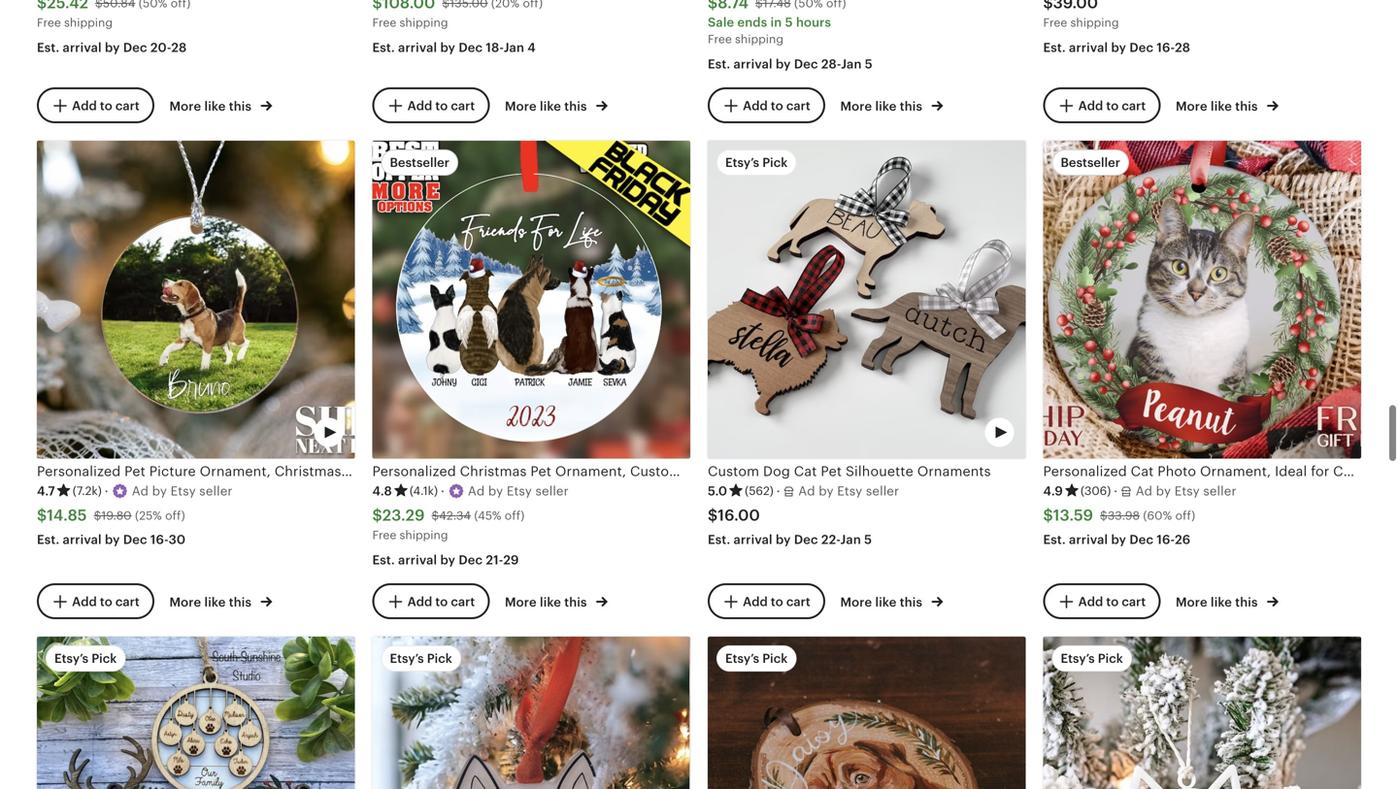 Task type: vqa. For each thing, say whether or not it's contained in the screenshot.
top "of"
no



Task type: locate. For each thing, give the bounding box(es) containing it.
free shipping up est. arrival by dec 18-jan 4
[[373, 16, 448, 29]]

dec for est. arrival by dec 16-30
[[123, 533, 147, 547]]

more like this link for the add to cart button underneath est. arrival by dec 21-29
[[505, 592, 608, 612]]

free shipping up est. arrival by dec 16-28
[[1044, 16, 1120, 29]]

cart down $ 16.00 est. arrival by dec 22-jan 5
[[787, 595, 811, 610]]

this for the add to cart button below est. arrival by dec 20-28
[[229, 99, 252, 114]]

1 horizontal spatial 28
[[1176, 40, 1191, 55]]

· right the (306)
[[1115, 484, 1118, 499]]

add to cart down the est. arrival by dec 28-jan 5
[[743, 99, 811, 113]]

· right (7.2k)
[[105, 484, 109, 499]]

this for the add to cart button underneath $ 16.00 est. arrival by dec 22-jan 5
[[900, 596, 923, 610]]

add to cart for the add to cart button below est. arrival by dec 20-28
[[72, 99, 140, 113]]

shipping inside $ 23.29 $ 42.34 (45% off) free shipping
[[400, 529, 448, 542]]

cart down est. arrival by dec 16-28
[[1122, 99, 1147, 113]]

add to cart down est. arrival by dec 18-jan 4
[[408, 99, 475, 113]]

shipping down ends
[[735, 32, 784, 46]]

1 horizontal spatial bestseller
[[1061, 156, 1121, 170]]

off) for 13.59
[[1176, 510, 1196, 523]]

4.7
[[37, 484, 55, 499]]

3 off) from the left
[[1176, 510, 1196, 523]]

more down 26
[[1176, 596, 1208, 610]]

free up est. arrival by dec 18-jan 4
[[373, 16, 397, 29]]

add to cart for the add to cart button underneath the est. arrival by dec 28-jan 5
[[743, 99, 811, 113]]

hours
[[797, 15, 832, 30]]

by
[[105, 40, 120, 55], [441, 40, 456, 55], [1112, 40, 1127, 55], [776, 57, 791, 71], [105, 533, 120, 547], [776, 533, 791, 547], [1112, 533, 1127, 547], [441, 553, 456, 568]]

add down $ 16.00 est. arrival by dec 22-jan 5
[[743, 595, 768, 610]]

2 28 from the left
[[1176, 40, 1191, 55]]

jan inside $ 16.00 est. arrival by dec 22-jan 5
[[841, 533, 862, 547]]

by for est. arrival by dec 20-28
[[105, 40, 120, 55]]

shipping for dec 18-jan 4
[[400, 16, 448, 29]]

in
[[771, 15, 782, 30]]

etsy's for 4th etsy's pick link from the right
[[54, 652, 88, 667]]

cart down est. arrival by dec 21-29
[[451, 595, 475, 610]]

add to cart down est. arrival by dec 16-30
[[72, 595, 140, 610]]

pick
[[763, 156, 788, 170], [92, 652, 117, 667], [427, 652, 453, 667], [763, 652, 788, 667], [1098, 652, 1124, 667]]

0 horizontal spatial product video element
[[37, 141, 355, 459]]

add for the add to cart button below est. arrival by dec 16-30
[[72, 595, 97, 610]]

3 etsy's pick link from the left
[[708, 637, 1026, 790]]

0 horizontal spatial off)
[[165, 510, 185, 523]]

product video element
[[37, 141, 355, 459], [708, 141, 1026, 459], [373, 637, 691, 790]]

more
[[170, 99, 201, 114], [505, 99, 537, 114], [841, 99, 873, 114], [1176, 99, 1208, 114], [170, 596, 201, 610], [505, 596, 537, 610], [841, 596, 873, 610], [1176, 596, 1208, 610]]

add down est. arrival by dec 18-jan 4
[[408, 99, 433, 113]]

add for the add to cart button under est. arrival by dec 16-26 in the bottom of the page
[[1079, 595, 1104, 610]]

sale ends in 5 hours free shipping
[[708, 15, 832, 46]]

more down est. arrival by dec 16-28
[[1176, 99, 1208, 114]]

off) inside $ 23.29 $ 42.34 (45% off) free shipping
[[505, 510, 525, 523]]

more like this
[[170, 99, 255, 114], [505, 99, 591, 114], [841, 99, 926, 114], [1176, 99, 1262, 114], [170, 596, 255, 610], [505, 596, 591, 610], [841, 596, 926, 610], [1176, 596, 1262, 610]]

arrival inside $ 16.00 est. arrival by dec 22-jan 5
[[734, 533, 773, 547]]

est. arrival by dec 18-jan 4
[[373, 40, 536, 55]]

add down est. arrival by dec 16-28
[[1079, 99, 1104, 113]]

by for est. arrival by dec 18-jan 4
[[441, 40, 456, 55]]

(7.2k)
[[73, 485, 102, 498]]

2 horizontal spatial product video element
[[708, 141, 1026, 459]]

cart for the add to cart button below est. arrival by dec 20-28
[[115, 99, 140, 113]]

4.8
[[373, 484, 392, 499]]

cart for the add to cart button below est. arrival by dec 18-jan 4
[[451, 99, 475, 113]]

more like this for more like this link corresponding to the add to cart button underneath est. arrival by dec 21-29
[[505, 596, 591, 610]]

2 horizontal spatial off)
[[1176, 510, 1196, 523]]

pick for family christmas ornament - personalized family and pet ornament/ personalized christmas ornament/ personalized christmas- christmas 2023 image on the left bottom
[[92, 652, 117, 667]]

add to cart
[[72, 99, 140, 113], [408, 99, 475, 113], [743, 99, 811, 113], [1079, 99, 1147, 113], [72, 595, 140, 610], [408, 595, 475, 610], [743, 595, 811, 610], [1079, 595, 1147, 610]]

cart down est. arrival by dec 16-26 in the bottom of the page
[[1122, 595, 1147, 610]]

personalized cat photo ornament, ideal for christmas tree decor, perfect gift for cat owners, memorable gift for cat lovers image
[[1044, 141, 1362, 459]]

add to cart down est. arrival by dec 16-28
[[1079, 99, 1147, 113]]

cart
[[115, 99, 140, 113], [451, 99, 475, 113], [787, 99, 811, 113], [1122, 99, 1147, 113], [115, 595, 140, 610], [451, 595, 475, 610], [787, 595, 811, 610], [1122, 595, 1147, 610]]

add
[[72, 99, 97, 113], [408, 99, 433, 113], [743, 99, 768, 113], [1079, 99, 1104, 113], [72, 595, 97, 610], [408, 595, 433, 610], [743, 595, 768, 610], [1079, 595, 1104, 610]]

dec for est. arrival by dec 16-28
[[1130, 40, 1154, 55]]

3 · from the left
[[777, 484, 781, 499]]

22-
[[822, 533, 841, 547]]

bestseller
[[390, 156, 450, 170], [1061, 156, 1121, 170]]

$ 23.29 $ 42.34 (45% off) free shipping
[[373, 507, 525, 542]]

off) right (45%
[[505, 510, 525, 523]]

1 horizontal spatial off)
[[505, 510, 525, 523]]

1 horizontal spatial free shipping
[[373, 16, 448, 29]]

2 · from the left
[[441, 484, 445, 499]]

shipping inside the sale ends in 5 hours free shipping
[[735, 32, 784, 46]]

28 for 20-
[[171, 40, 187, 55]]

by inside $ 16.00 est. arrival by dec 22-jan 5
[[776, 533, 791, 547]]

add to cart button
[[37, 87, 154, 124], [373, 87, 490, 124], [708, 87, 826, 124], [1044, 87, 1161, 124], [37, 584, 154, 620], [373, 584, 490, 620], [708, 584, 826, 620], [1044, 584, 1161, 620]]

like
[[204, 99, 226, 114], [540, 99, 562, 114], [876, 99, 897, 114], [1211, 99, 1233, 114], [204, 596, 226, 610], [540, 596, 562, 610], [876, 596, 897, 610], [1211, 596, 1233, 610]]

5 right 28-
[[865, 57, 873, 71]]

free down 23.29
[[373, 529, 397, 542]]

dec for est. arrival by dec 20-28
[[123, 40, 147, 55]]

free for est. arrival by dec 20-28
[[37, 16, 61, 29]]

jan
[[504, 40, 525, 55], [842, 57, 862, 71], [841, 533, 862, 547]]

add down est. arrival by dec 20-28
[[72, 99, 97, 113]]

more like this for the add to cart button underneath the est. arrival by dec 28-jan 5 more like this link
[[841, 99, 926, 114]]

29
[[504, 553, 519, 568]]

1 · from the left
[[105, 484, 109, 499]]

1 horizontal spatial product video element
[[373, 637, 691, 790]]

to down the est. arrival by dec 28-jan 5
[[771, 99, 784, 113]]

etsy's pick link
[[37, 637, 355, 790], [373, 637, 691, 790], [708, 637, 1026, 790], [1044, 637, 1362, 790]]

more down 28-
[[841, 99, 873, 114]]

28
[[171, 40, 187, 55], [1176, 40, 1191, 55]]

to
[[100, 99, 112, 113], [436, 99, 448, 113], [771, 99, 784, 113], [1107, 99, 1119, 113], [100, 595, 112, 610], [436, 595, 448, 610], [771, 595, 784, 610], [1107, 595, 1119, 610]]

shipping for dec 20-28
[[64, 16, 113, 29]]

by for est. arrival by dec 28-jan 5
[[776, 57, 791, 71]]

2 horizontal spatial free shipping
[[1044, 16, 1120, 29]]

$ down the (306)
[[1101, 510, 1108, 523]]

est. arrival by dec 28-jan 5
[[708, 57, 873, 71]]

5
[[786, 15, 793, 30], [865, 57, 873, 71], [865, 533, 873, 547]]

add to cart down est. arrival by dec 16-26 in the bottom of the page
[[1079, 595, 1147, 610]]

personalized cat ornament / acrylic cat ornament/christmas ornament / custom ornament / custom stocking tag / custom gift tag / cat mom gift image
[[373, 637, 691, 790]]

off) up the 30
[[165, 510, 185, 523]]

$ down (7.2k)
[[94, 510, 101, 523]]

ornaments
[[918, 464, 992, 480]]

$
[[37, 507, 47, 524], [373, 507, 383, 524], [708, 507, 718, 524], [1044, 507, 1054, 524], [94, 510, 101, 523], [432, 510, 439, 523], [1101, 510, 1108, 523]]

off) up 26
[[1176, 510, 1196, 523]]

this for the add to cart button under est. arrival by dec 16-26 in the bottom of the page
[[1236, 596, 1259, 610]]

free shipping
[[37, 16, 113, 29], [373, 16, 448, 29], [1044, 16, 1120, 29]]

add to cart down $ 16.00 est. arrival by dec 22-jan 5
[[743, 595, 811, 610]]

free shipping for est. arrival by dec 18-jan 4
[[373, 16, 448, 29]]

more for the add to cart button below est. arrival by dec 20-28
[[170, 99, 201, 114]]

to down est. arrival by dec 21-29
[[436, 595, 448, 610]]

more down 22- at the bottom of page
[[841, 596, 873, 610]]

this
[[229, 99, 252, 114], [565, 99, 587, 114], [900, 99, 923, 114], [1236, 99, 1259, 114], [229, 596, 252, 610], [565, 596, 587, 610], [900, 596, 923, 610], [1236, 596, 1259, 610]]

dec
[[123, 40, 147, 55], [459, 40, 483, 55], [1130, 40, 1154, 55], [795, 57, 819, 71], [123, 533, 147, 547], [795, 533, 819, 547], [1130, 533, 1154, 547], [459, 553, 483, 568]]

off)
[[165, 510, 185, 523], [505, 510, 525, 523], [1176, 510, 1196, 523]]

free for est. arrival by dec 18-jan 4
[[373, 16, 397, 29]]

4 · from the left
[[1115, 484, 1118, 499]]

free up est. arrival by dec 16-28
[[1044, 16, 1068, 29]]

30
[[169, 533, 186, 547]]

est. inside $ 16.00 est. arrival by dec 22-jan 5
[[708, 533, 731, 547]]

add down est. arrival by dec 21-29
[[408, 595, 433, 610]]

· right (4.1k) at the left bottom of page
[[441, 484, 445, 499]]

2 vertical spatial 5
[[865, 533, 873, 547]]

cart down est. arrival by dec 18-jan 4
[[451, 99, 475, 113]]

this for the add to cart button underneath the est. arrival by dec 28-jan 5
[[900, 99, 923, 114]]

26
[[1176, 533, 1191, 547]]

etsy's pick for first etsy's pick link from right
[[1061, 652, 1124, 667]]

etsy's pick for 2nd etsy's pick link from the right
[[726, 652, 788, 667]]

$ down (4.1k) at the left bottom of page
[[432, 510, 439, 523]]

shipping
[[64, 16, 113, 29], [400, 16, 448, 29], [1071, 16, 1120, 29], [735, 32, 784, 46], [400, 529, 448, 542]]

arrival
[[63, 40, 102, 55], [398, 40, 437, 55], [1070, 40, 1109, 55], [734, 57, 773, 71], [63, 533, 102, 547], [734, 533, 773, 547], [1070, 533, 1109, 547], [398, 553, 437, 568]]

0 vertical spatial jan
[[504, 40, 525, 55]]

18-
[[486, 40, 504, 55]]

this for the add to cart button underneath est. arrival by dec 21-29
[[565, 596, 587, 610]]

add to cart down est. arrival by dec 21-29
[[408, 595, 475, 610]]

est. arrival by dec 20-28
[[37, 40, 187, 55]]

add to cart for the add to cart button underneath $ 16.00 est. arrival by dec 22-jan 5
[[743, 595, 811, 610]]

16-
[[1157, 40, 1176, 55], [151, 533, 169, 547], [1157, 533, 1176, 547]]

more down 4 on the top of the page
[[505, 99, 537, 114]]

0 vertical spatial 5
[[786, 15, 793, 30]]

$ down 4.9
[[1044, 507, 1054, 524]]

product video element for 4.7
[[37, 141, 355, 459]]

cart for the add to cart button underneath the est. arrival by dec 28-jan 5
[[787, 99, 811, 113]]

add down est. arrival by dec 16-26 in the bottom of the page
[[1079, 595, 1104, 610]]

free
[[37, 16, 61, 29], [373, 16, 397, 29], [1044, 16, 1068, 29], [708, 32, 732, 46], [373, 529, 397, 542]]

cart for the add to cart button underneath $ 16.00 est. arrival by dec 22-jan 5
[[787, 595, 811, 610]]

4
[[528, 40, 536, 55]]

2 free shipping from the left
[[373, 16, 448, 29]]

custom dog cat pet silhouette ornaments image
[[708, 141, 1026, 459]]

5 inside the sale ends in 5 hours free shipping
[[786, 15, 793, 30]]

shipping up est. arrival by dec 20-28
[[64, 16, 113, 29]]

etsy's pick
[[726, 156, 788, 170], [54, 652, 117, 667], [390, 652, 453, 667], [726, 652, 788, 667], [1061, 652, 1124, 667]]

(562)
[[745, 485, 774, 498]]

42.34
[[439, 510, 471, 523]]

$ down 5.0
[[708, 507, 718, 524]]

(4.1k)
[[410, 485, 438, 498]]

off) inside $ 13.59 $ 33.98 (60% off)
[[1176, 510, 1196, 523]]

0 horizontal spatial 28
[[171, 40, 187, 55]]

2 bestseller from the left
[[1061, 156, 1121, 170]]

more like this link for the add to cart button below est. arrival by dec 20-28
[[170, 95, 272, 115]]

more down 20-
[[170, 99, 201, 114]]

personalized christmas pet ornament, custom acrylic keepsake cat dog rabbit, holiday tree ornament, unique christmas gift pet lovers, _144 image
[[373, 141, 691, 459]]

dec for est. arrival by dec 16-26
[[1130, 533, 1154, 547]]

1 off) from the left
[[165, 510, 185, 523]]

dec for est. arrival by dec 18-jan 4
[[459, 40, 483, 55]]

more like this link for the add to cart button underneath $ 16.00 est. arrival by dec 22-jan 5
[[841, 592, 944, 612]]

dec for est. arrival by dec 21-29
[[459, 553, 483, 568]]

est. for est. arrival by dec 16-26
[[1044, 533, 1066, 547]]

5.0
[[708, 484, 728, 499]]

cart down est. arrival by dec 20-28
[[115, 99, 140, 113]]

more like this for more like this link corresponding to the add to cart button under est. arrival by dec 16-26 in the bottom of the page
[[1176, 596, 1262, 610]]

5 right in
[[786, 15, 793, 30]]

more down the 30
[[170, 596, 201, 610]]

$ down "4.7"
[[37, 507, 47, 524]]

to down est. arrival by dec 16-28
[[1107, 99, 1119, 113]]

arrival for est. arrival by dec 16-28
[[1070, 40, 1109, 55]]

free down sale
[[708, 32, 732, 46]]

2 off) from the left
[[505, 510, 525, 523]]

off) for 14.85
[[165, 510, 185, 523]]

(25%
[[135, 510, 162, 523]]

2 vertical spatial jan
[[841, 533, 862, 547]]

cart down the est. arrival by dec 28-jan 5
[[787, 99, 811, 113]]

add to cart button down est. arrival by dec 20-28
[[37, 87, 154, 124]]

etsy's
[[726, 156, 760, 170], [54, 652, 88, 667], [390, 652, 424, 667], [726, 652, 760, 667], [1061, 652, 1095, 667]]

19.80
[[101, 510, 132, 523]]

free up est. arrival by dec 20-28
[[37, 16, 61, 29]]

3 free shipping from the left
[[1044, 16, 1120, 29]]

pick for personalized cat ornament, custom cat ornament, gift for cat lover, cat christmas gift, cat loss gift, gift tags, cat bauble, pet ornament image
[[1098, 652, 1124, 667]]

est.
[[37, 40, 60, 55], [373, 40, 395, 55], [1044, 40, 1066, 55], [708, 57, 731, 71], [37, 533, 60, 547], [708, 533, 731, 547], [1044, 533, 1066, 547], [373, 553, 395, 568]]

21-
[[486, 553, 504, 568]]

custom
[[708, 464, 760, 480]]

this for the add to cart button below est. arrival by dec 16-30
[[229, 596, 252, 610]]

5 right 22- at the bottom of page
[[865, 533, 873, 547]]

1 free shipping from the left
[[37, 16, 113, 29]]

· right (562)
[[777, 484, 781, 499]]

est. arrival by dec 21-29
[[373, 553, 519, 568]]

add down the est. arrival by dec 28-jan 5
[[743, 99, 768, 113]]

1 bestseller from the left
[[390, 156, 450, 170]]

more for the add to cart button underneath the est. arrival by dec 28-jan 5
[[841, 99, 873, 114]]

more like this link
[[170, 95, 272, 115], [505, 95, 608, 115], [841, 95, 944, 115], [1176, 95, 1279, 115], [170, 592, 272, 612], [505, 592, 608, 612], [841, 592, 944, 612], [1176, 592, 1279, 612]]

(306)
[[1081, 485, 1112, 498]]

to down est. arrival by dec 16-30
[[100, 595, 112, 610]]

shipping down 23.29
[[400, 529, 448, 542]]

off) inside '$ 14.85 $ 19.80 (25% off)'
[[165, 510, 185, 523]]

more like this for more like this link for the add to cart button below est. arrival by dec 20-28
[[170, 99, 255, 114]]

to down est. arrival by dec 16-26 in the bottom of the page
[[1107, 595, 1119, 610]]

0 horizontal spatial free shipping
[[37, 16, 113, 29]]

pick for the pet portrait on wood ornament image
[[763, 652, 788, 667]]

$ inside $ 16.00 est. arrival by dec 22-jan 5
[[708, 507, 718, 524]]

4 etsy's pick link from the left
[[1044, 637, 1362, 790]]

more like this for more like this link associated with the add to cart button below est. arrival by dec 18-jan 4
[[505, 99, 591, 114]]

jan for 18-
[[504, 40, 525, 55]]

cart down est. arrival by dec 16-30
[[115, 595, 140, 610]]

add to cart for the add to cart button under est. arrival by dec 16-26 in the bottom of the page
[[1079, 595, 1147, 610]]

23.29
[[383, 507, 425, 524]]

add to cart for the add to cart button underneath est. arrival by dec 21-29
[[408, 595, 475, 610]]

add down est. arrival by dec 16-30
[[72, 595, 97, 610]]

free shipping up est. arrival by dec 20-28
[[37, 16, 113, 29]]

$ 16.00 est. arrival by dec 22-jan 5
[[708, 507, 873, 547]]

0 horizontal spatial bestseller
[[390, 156, 450, 170]]

add to cart button down the est. arrival by dec 28-jan 5
[[708, 87, 826, 124]]

$ inside '$ 14.85 $ 19.80 (25% off)'
[[94, 510, 101, 523]]

33.98
[[1108, 510, 1141, 523]]

more down 29
[[505, 596, 537, 610]]

1 vertical spatial jan
[[842, 57, 862, 71]]

·
[[105, 484, 109, 499], [441, 484, 445, 499], [777, 484, 781, 499], [1115, 484, 1118, 499]]

20-
[[151, 40, 171, 55]]

more for the add to cart button underneath $ 16.00 est. arrival by dec 22-jan 5
[[841, 596, 873, 610]]

2 etsy's pick link from the left
[[373, 637, 691, 790]]

more like this link for the add to cart button underneath the est. arrival by dec 28-jan 5
[[841, 95, 944, 115]]

1 28 from the left
[[171, 40, 187, 55]]

add to cart button down est. arrival by dec 18-jan 4
[[373, 87, 490, 124]]

shipping up est. arrival by dec 16-28
[[1071, 16, 1120, 29]]

shipping up est. arrival by dec 18-jan 4
[[400, 16, 448, 29]]

add to cart down est. arrival by dec 20-28
[[72, 99, 140, 113]]

add for the add to cart button below est. arrival by dec 20-28
[[72, 99, 97, 113]]

est. for est. arrival by dec 16-30
[[37, 533, 60, 547]]



Task type: describe. For each thing, give the bounding box(es) containing it.
cart for the add to cart button under est. arrival by dec 16-26 in the bottom of the page
[[1122, 595, 1147, 610]]

$ down the '4.8'
[[373, 507, 383, 524]]

more like this for the add to cart button below est. arrival by dec 16-30's more like this link
[[170, 596, 255, 610]]

· for 13.59
[[1115, 484, 1118, 499]]

more like this link for the add to cart button under est. arrival by dec 16-26 in the bottom of the page
[[1176, 592, 1279, 612]]

4.9
[[1044, 484, 1064, 499]]

16- for 13.59
[[1157, 533, 1176, 547]]

arrival for est. arrival by dec 18-jan 4
[[398, 40, 437, 55]]

more like this link for the add to cart button below est. arrival by dec 16-30
[[170, 592, 272, 612]]

arrival for est. arrival by dec 16-30
[[63, 533, 102, 547]]

cart for the add to cart button underneath est. arrival by dec 21-29
[[451, 595, 475, 610]]

custom dog cat pet silhouette ornaments
[[708, 464, 992, 480]]

pet
[[821, 464, 842, 480]]

est. arrival by dec 16-26
[[1044, 533, 1191, 547]]

by for est. arrival by dec 16-30
[[105, 533, 120, 547]]

16- for 14.85
[[151, 533, 169, 547]]

more like this for more like this link corresponding to the add to cart button underneath $ 16.00 est. arrival by dec 22-jan 5
[[841, 596, 926, 610]]

est. arrival by dec 16-28
[[1044, 40, 1191, 55]]

est. for est. arrival by dec 16-28
[[1044, 40, 1066, 55]]

cart for the add to cart button below est. arrival by dec 16-30
[[115, 595, 140, 610]]

arrival for est. arrival by dec 21-29
[[398, 553, 437, 568]]

etsy's for first etsy's pick link from right
[[1061, 652, 1095, 667]]

arrival for est. arrival by dec 16-26
[[1070, 533, 1109, 547]]

1 vertical spatial 5
[[865, 57, 873, 71]]

more for the add to cart button under est. arrival by dec 16-28
[[1176, 99, 1208, 114]]

more like this link for the add to cart button below est. arrival by dec 18-jan 4
[[505, 95, 608, 115]]

jan for 28-
[[842, 57, 862, 71]]

$ 14.85 $ 19.80 (25% off)
[[37, 507, 185, 524]]

16.00
[[718, 507, 761, 524]]

add to cart button down est. arrival by dec 16-26 in the bottom of the page
[[1044, 584, 1161, 620]]

arrival for est. arrival by dec 28-jan 5
[[734, 57, 773, 71]]

(45%
[[474, 510, 502, 523]]

add to cart button down $ 16.00 est. arrival by dec 22-jan 5
[[708, 584, 826, 620]]

est. arrival by dec 16-30
[[37, 533, 186, 547]]

this for the add to cart button under est. arrival by dec 16-28
[[1236, 99, 1259, 114]]

product video element for 5.0
[[708, 141, 1026, 459]]

add to cart button down est. arrival by dec 16-28
[[1044, 87, 1161, 124]]

personalized pet picture ornament, christmas gifts, dog memorial ornament, pet owner gift ornament, custom pet ornament, pet photo ornament image
[[37, 141, 355, 459]]

etsy's for 2nd etsy's pick link from the right
[[726, 652, 760, 667]]

arrival for est. arrival by dec 20-28
[[63, 40, 102, 55]]

dec for est. arrival by dec 28-jan 5
[[795, 57, 819, 71]]

est. for est. arrival by dec 28-jan 5
[[708, 57, 731, 71]]

silhouette
[[846, 464, 914, 480]]

more for the add to cart button under est. arrival by dec 16-26 in the bottom of the page
[[1176, 596, 1208, 610]]

(60%
[[1144, 510, 1173, 523]]

family christmas ornament - personalized family and pet ornament/ personalized christmas ornament/ personalized christmas- christmas 2023 image
[[37, 637, 355, 790]]

personalized cat ornament, custom cat ornament, gift for cat lover, cat christmas gift, cat loss gift, gift tags, cat bauble, pet ornament image
[[1044, 637, 1362, 790]]

free shipping for est. arrival by dec 16-28
[[1044, 16, 1120, 29]]

more for the add to cart button below est. arrival by dec 16-30
[[170, 596, 201, 610]]

free inside $ 23.29 $ 42.34 (45% off) free shipping
[[373, 529, 397, 542]]

dog
[[764, 464, 791, 480]]

13.59
[[1054, 507, 1094, 524]]

bestseller for 23.29
[[390, 156, 450, 170]]

add to cart for the add to cart button below est. arrival by dec 16-30
[[72, 595, 140, 610]]

· for 14.85
[[105, 484, 109, 499]]

28-
[[822, 57, 842, 71]]

14.85
[[47, 507, 87, 524]]

$ 13.59 $ 33.98 (60% off)
[[1044, 507, 1196, 524]]

free shipping for est. arrival by dec 20-28
[[37, 16, 113, 29]]

cart for the add to cart button under est. arrival by dec 16-28
[[1122, 99, 1147, 113]]

to down est. arrival by dec 20-28
[[100, 99, 112, 113]]

add for the add to cart button underneath $ 16.00 est. arrival by dec 22-jan 5
[[743, 595, 768, 610]]

28 for 16-
[[1176, 40, 1191, 55]]

5 inside $ 16.00 est. arrival by dec 22-jan 5
[[865, 533, 873, 547]]

by for est. arrival by dec 21-29
[[441, 553, 456, 568]]

est. for est. arrival by dec 21-29
[[373, 553, 395, 568]]

add to cart button down est. arrival by dec 21-29
[[373, 584, 490, 620]]

free for est. arrival by dec 16-28
[[1044, 16, 1068, 29]]

more like this for the add to cart button under est. arrival by dec 16-28 more like this link
[[1176, 99, 1262, 114]]

add to cart for the add to cart button below est. arrival by dec 18-jan 4
[[408, 99, 475, 113]]

add for the add to cart button under est. arrival by dec 16-28
[[1079, 99, 1104, 113]]

add for the add to cart button underneath est. arrival by dec 21-29
[[408, 595, 433, 610]]

off) for 23.29
[[505, 510, 525, 523]]

add for the add to cart button below est. arrival by dec 18-jan 4
[[408, 99, 433, 113]]

by for est. arrival by dec 16-28
[[1112, 40, 1127, 55]]

est. for est. arrival by dec 20-28
[[37, 40, 60, 55]]

to down $ 16.00 est. arrival by dec 22-jan 5
[[771, 595, 784, 610]]

sale
[[708, 15, 735, 30]]

to down est. arrival by dec 18-jan 4
[[436, 99, 448, 113]]

more for the add to cart button below est. arrival by dec 18-jan 4
[[505, 99, 537, 114]]

add to cart for the add to cart button under est. arrival by dec 16-28
[[1079, 99, 1147, 113]]

free inside the sale ends in 5 hours free shipping
[[708, 32, 732, 46]]

cat
[[794, 464, 818, 480]]

more like this link for the add to cart button under est. arrival by dec 16-28
[[1176, 95, 1279, 115]]

add for the add to cart button underneath the est. arrival by dec 28-jan 5
[[743, 99, 768, 113]]

shipping for dec 16-28
[[1071, 16, 1120, 29]]

more for the add to cart button underneath est. arrival by dec 21-29
[[505, 596, 537, 610]]

this for the add to cart button below est. arrival by dec 18-jan 4
[[565, 99, 587, 114]]

pet portrait on wood ornament image
[[708, 637, 1026, 790]]

$ inside $ 13.59 $ 33.98 (60% off)
[[1101, 510, 1108, 523]]

est. for est. arrival by dec 18-jan 4
[[373, 40, 395, 55]]

dec inside $ 16.00 est. arrival by dec 22-jan 5
[[795, 533, 819, 547]]

bestseller for 13.59
[[1061, 156, 1121, 170]]

1 etsy's pick link from the left
[[37, 637, 355, 790]]

· for 23.29
[[441, 484, 445, 499]]

ends
[[738, 15, 768, 30]]

add to cart button down est. arrival by dec 16-30
[[37, 584, 154, 620]]

etsy's pick for 4th etsy's pick link from the right
[[54, 652, 117, 667]]



